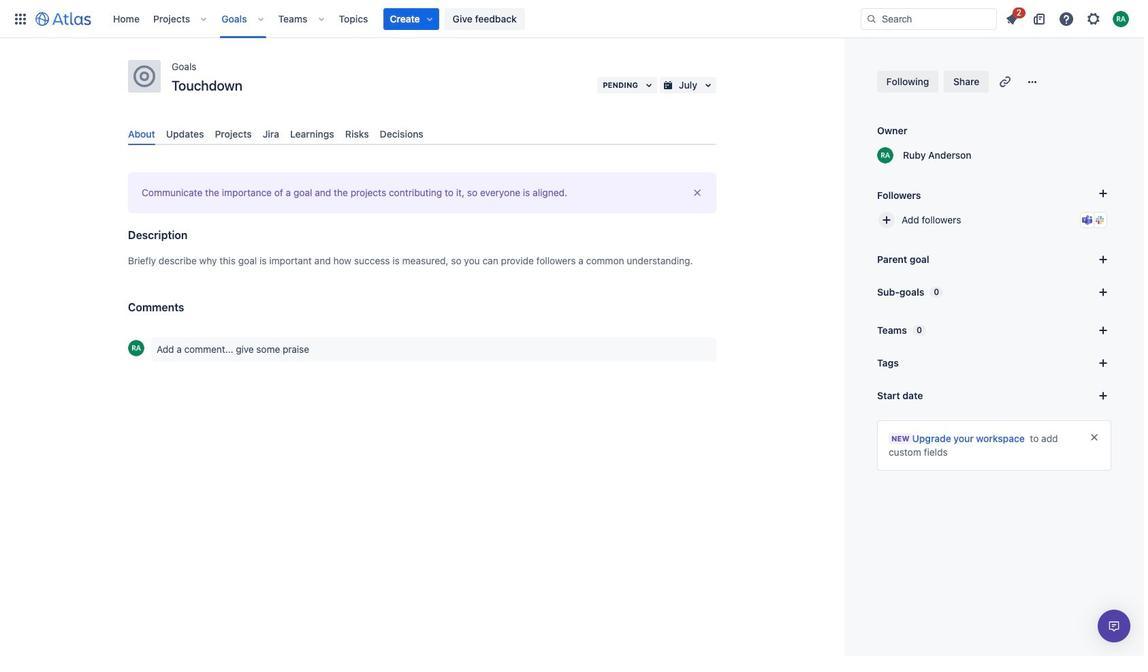 Task type: vqa. For each thing, say whether or not it's contained in the screenshot.
Search field on the top of page
yes



Task type: describe. For each thing, give the bounding box(es) containing it.
account image
[[1113, 11, 1130, 27]]

Search field
[[861, 8, 997, 30]]

close banner image
[[1089, 432, 1100, 443]]

close banner image
[[692, 187, 703, 198]]

switch to... image
[[12, 11, 29, 27]]

help image
[[1059, 11, 1075, 27]]

search image
[[867, 13, 878, 24]]

settings image
[[1086, 11, 1102, 27]]

set start date image
[[1096, 388, 1112, 404]]



Task type: locate. For each thing, give the bounding box(es) containing it.
top element
[[8, 0, 861, 38]]

more icon image
[[1025, 74, 1041, 90]]

None search field
[[861, 8, 997, 30]]

notifications image
[[1004, 11, 1021, 27]]

add team image
[[1096, 322, 1112, 339]]

banner
[[0, 0, 1145, 38]]

tab list
[[123, 123, 722, 145]]

goal icon image
[[134, 65, 155, 87]]

add follower image
[[879, 212, 895, 228]]

open intercom messenger image
[[1106, 618, 1123, 634]]

add tag image
[[1096, 355, 1112, 371]]

msteams logo showing  channels are connected to this goal image
[[1083, 215, 1094, 226]]

add a follower image
[[1096, 185, 1112, 202]]

slack logo showing nan channels are connected to this goal image
[[1095, 215, 1106, 226]]



